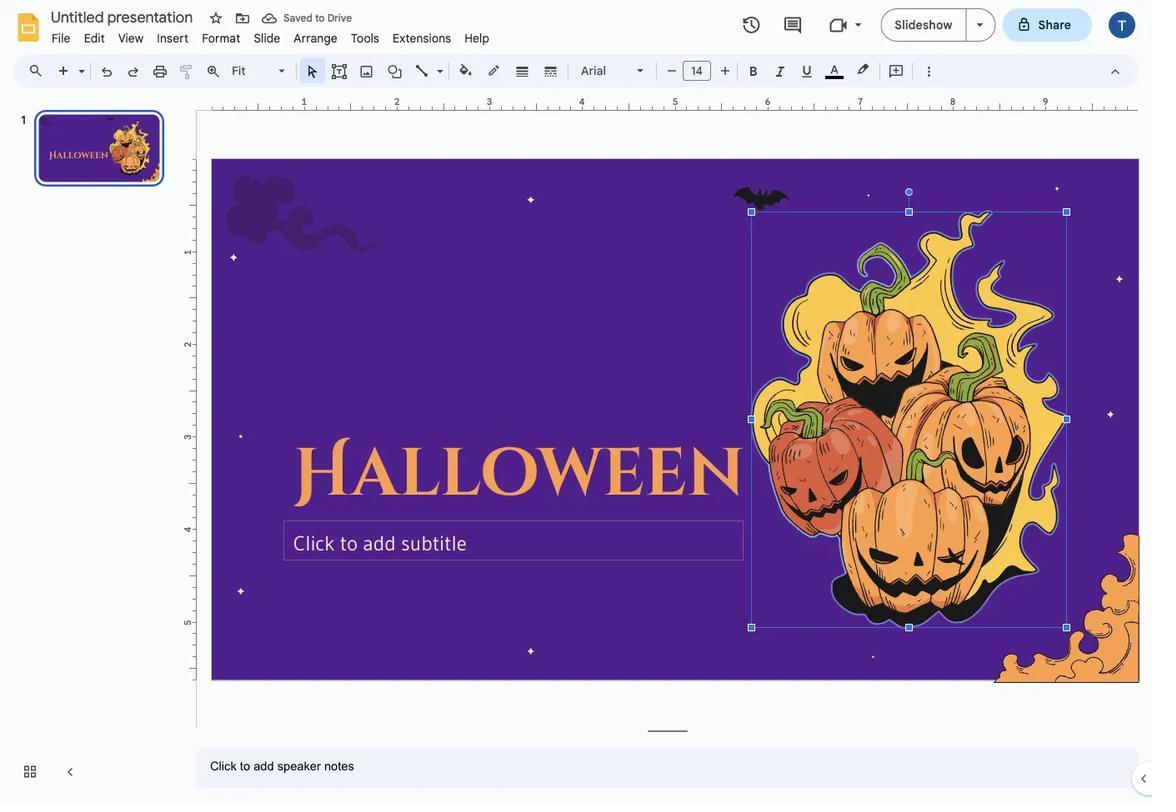 Task type: describe. For each thing, give the bounding box(es) containing it.
saved to drive
[[283, 12, 352, 25]]

border color: transparent image
[[485, 59, 504, 81]]

menu bar banner
[[0, 0, 1152, 803]]

extensions
[[393, 31, 451, 45]]

drive
[[327, 12, 352, 25]]

arrange menu item
[[287, 28, 344, 48]]

slide
[[254, 31, 280, 45]]

slide menu item
[[247, 28, 287, 48]]

arrange
[[294, 31, 338, 45]]

help
[[465, 31, 489, 45]]

border weight option
[[513, 59, 532, 83]]

insert menu item
[[150, 28, 195, 48]]

shape image
[[386, 59, 405, 83]]

insert
[[157, 31, 189, 45]]

Font size text field
[[684, 61, 710, 81]]

fill color: transparent image
[[456, 59, 476, 81]]

slideshow
[[895, 18, 952, 32]]

font list. arial selected. option
[[581, 59, 627, 83]]

border dash option
[[541, 59, 561, 83]]

highlight color image
[[854, 59, 872, 79]]

share button
[[1002, 8, 1092, 42]]

Rename text field
[[45, 7, 203, 27]]



Task type: vqa. For each thing, say whether or not it's contained in the screenshot.
bottom the
no



Task type: locate. For each thing, give the bounding box(es) containing it.
main toolbar
[[49, 0, 942, 345]]

application containing slideshow
[[0, 0, 1152, 803]]

menu bar inside menu bar banner
[[45, 22, 496, 49]]

menu bar
[[45, 22, 496, 49]]

new slide with layout image
[[74, 60, 85, 66]]

view menu item
[[112, 28, 150, 48]]

slideshow button
[[881, 8, 967, 42]]

Zoom text field
[[229, 59, 276, 83]]

Zoom field
[[227, 59, 293, 84]]

text color image
[[825, 59, 844, 79]]

saved to drive button
[[258, 7, 356, 30]]

to
[[315, 12, 325, 25]]

arial
[[581, 63, 606, 78]]

view
[[118, 31, 144, 45]]

format menu item
[[195, 28, 247, 48]]

insert image image
[[357, 59, 376, 83]]

tools menu item
[[344, 28, 386, 48]]

saved
[[283, 12, 313, 25]]

navigation
[[0, 94, 183, 803]]

file
[[52, 31, 71, 45]]

file menu item
[[45, 28, 77, 48]]

share
[[1038, 18, 1071, 32]]

help menu item
[[458, 28, 496, 48]]

edit menu item
[[77, 28, 112, 48]]

format
[[202, 31, 240, 45]]

presentation options image
[[977, 23, 983, 27]]

Font size field
[[683, 61, 718, 85]]

extensions menu item
[[386, 28, 458, 48]]

edit
[[84, 31, 105, 45]]

tools
[[351, 31, 379, 45]]

Star checkbox
[[204, 7, 228, 30]]

menu bar containing file
[[45, 22, 496, 49]]

Menus field
[[21, 59, 58, 83]]

application
[[0, 0, 1152, 803]]



